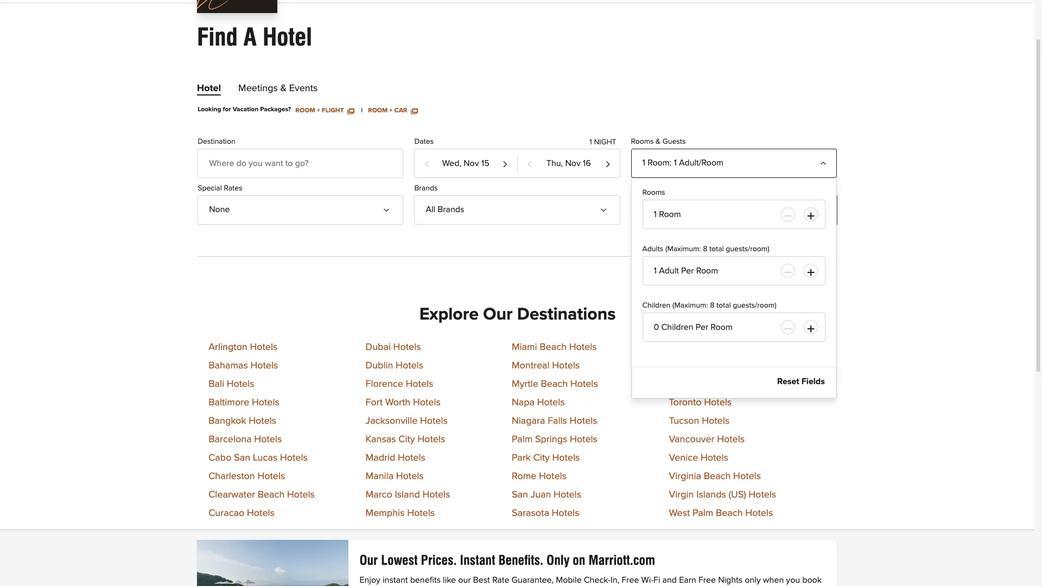 Task type: locate. For each thing, give the bounding box(es) containing it.
virginia beach hotels link
[[669, 472, 761, 482]]

bangkok hotels
[[209, 417, 276, 426]]

beach up the montreal hotels link
[[540, 343, 567, 352]]

1 horizontal spatial opens in a new browser window. image
[[411, 107, 418, 114]]

(maximum:
[[665, 245, 701, 253], [672, 302, 708, 309]]

0 horizontal spatial find
[[197, 23, 238, 51]]

(maximum: right adults
[[665, 245, 701, 253]]

san
[[234, 453, 250, 463], [512, 490, 528, 500]]

myrtle beach hotels link
[[512, 380, 598, 389]]

0 vertical spatial city
[[399, 435, 415, 445]]

benefits
[[410, 576, 441, 585]]

next check-in dates image
[[502, 156, 508, 172]]

charleston hotels link
[[209, 472, 285, 482]]

palm springs hotels
[[512, 435, 598, 445]]

0 horizontal spatial city
[[399, 435, 415, 445]]

trigger image inside none link
[[386, 202, 394, 211]]

1 vertical spatial hotel
[[197, 84, 221, 93]]

0 vertical spatial total
[[709, 245, 724, 253]]

1 vertical spatial san
[[512, 490, 528, 500]]

0 vertical spatial find
[[197, 23, 238, 51]]

marriott.com
[[589, 553, 655, 568]]

1 horizontal spatial 8
[[710, 302, 714, 309]]

opens in a new browser window. image right car
[[411, 107, 418, 114]]

1 horizontal spatial trigger image
[[602, 202, 611, 211]]

+ left flight
[[317, 107, 320, 114]]

room down rooms & guests
[[648, 158, 670, 167]]

1 vertical spatial city
[[533, 453, 550, 463]]

0 horizontal spatial room
[[295, 107, 315, 114]]

guests/room)
[[726, 245, 769, 253], [733, 302, 776, 309]]

palm down islands
[[693, 509, 713, 519]]

find inside button
[[764, 205, 782, 215]]

brands up all
[[414, 184, 438, 192]]

1 horizontal spatial palm
[[693, 509, 713, 519]]

meetings & events
[[238, 84, 318, 93]]

+ left car
[[389, 107, 393, 114]]

1 horizontal spatial room
[[368, 107, 388, 114]]

beach for virginia
[[704, 472, 731, 482]]

our up enjoy
[[360, 553, 378, 568]]

(maximum: right 'children'
[[672, 302, 708, 309]]

city for park
[[533, 453, 550, 463]]

find a hotel
[[197, 23, 312, 51]]

& for rooms
[[656, 138, 661, 145]]

none
[[209, 205, 230, 214]]

cabo san lucas hotels
[[209, 453, 308, 463]]

trigger image inside all brands link
[[602, 202, 611, 211]]

8 for adults
[[703, 245, 707, 253]]

room down events
[[295, 107, 315, 114]]

0 horizontal spatial palm
[[512, 435, 533, 445]]

1 right :
[[674, 158, 677, 167]]

our lowest prices.  instant benefits.  only on marriott.com
[[360, 553, 655, 568]]

total for children (maximum: 8 total guests/room)
[[716, 302, 731, 309]]

0 vertical spatial rooms
[[631, 138, 654, 145]]

1 vertical spatial (maximum:
[[672, 302, 708, 309]]

lowest
[[381, 553, 418, 568]]

toronto hotels link
[[669, 398, 732, 408]]

1 horizontal spatial san
[[512, 490, 528, 500]]

0 vertical spatial &
[[280, 84, 287, 93]]

0 vertical spatial 8
[[703, 245, 707, 253]]

book direct image
[[197, 540, 349, 586]]

0 horizontal spatial +
[[317, 107, 320, 114]]

rooms for rooms & guests
[[631, 138, 654, 145]]

1 vertical spatial &
[[656, 138, 661, 145]]

bahamas hotels
[[209, 361, 278, 371]]

beach down the montreal hotels link
[[541, 380, 568, 389]]

beach for miami
[[540, 343, 567, 352]]

room right |
[[368, 107, 388, 114]]

cabo san lucas hotels link
[[209, 453, 308, 463]]

opens in a new browser window. image inside room + flight link
[[348, 107, 354, 114]]

only
[[547, 553, 570, 568]]

0 horizontal spatial 8
[[703, 245, 707, 253]]

1 horizontal spatial &
[[656, 138, 661, 145]]

palm springs hotels link
[[512, 435, 598, 445]]

only
[[745, 576, 761, 585]]

rooms left guests
[[631, 138, 654, 145]]

falls
[[548, 417, 567, 426]]

explore
[[419, 306, 479, 323]]

arlington
[[209, 343, 247, 352]]

west palm beach hotels
[[669, 509, 773, 519]]

hotels
[[784, 205, 814, 215], [250, 343, 278, 352], [393, 343, 421, 352], [569, 343, 597, 352], [250, 361, 278, 371], [396, 361, 423, 371], [552, 361, 580, 371], [703, 361, 731, 371], [227, 380, 254, 389], [406, 380, 433, 389], [570, 380, 598, 389], [252, 398, 279, 408], [413, 398, 441, 408], [537, 398, 565, 408], [704, 398, 732, 408], [249, 417, 276, 426], [420, 417, 448, 426], [570, 417, 597, 426], [702, 417, 730, 426], [254, 435, 282, 445], [418, 435, 445, 445], [570, 435, 598, 445], [717, 435, 745, 445], [280, 453, 308, 463], [398, 453, 425, 463], [552, 453, 580, 463], [701, 453, 728, 463], [257, 472, 285, 482], [396, 472, 424, 482], [539, 472, 567, 482], [733, 472, 761, 482], [287, 490, 315, 500], [423, 490, 450, 500], [554, 490, 581, 500], [749, 490, 776, 500], [247, 509, 275, 519], [407, 509, 435, 519], [552, 509, 579, 519], [745, 509, 773, 519]]

0 vertical spatial (maximum:
[[665, 245, 701, 253]]

hotel right a
[[263, 23, 312, 51]]

none link
[[198, 195, 403, 225]]

0 vertical spatial san
[[234, 453, 250, 463]]

hotel up looking
[[197, 84, 221, 93]]

clearwater beach hotels link
[[209, 490, 315, 500]]

0 vertical spatial guests/room)
[[726, 245, 769, 253]]

enjoy instant benefits like our best rate guarantee, mobile check-in, free wi-fi and earn free nights only when you book
[[360, 576, 822, 586]]

1 horizontal spatial find
[[764, 205, 782, 215]]

meetings
[[238, 84, 278, 93]]

2 horizontal spatial room
[[648, 158, 670, 167]]

children
[[642, 302, 670, 309]]

trigger image
[[819, 156, 828, 164], [386, 202, 394, 211], [602, 202, 611, 211]]

&
[[280, 84, 287, 93], [656, 138, 661, 145]]

free
[[622, 576, 639, 585], [699, 576, 716, 585]]

bali hotels
[[209, 380, 254, 389]]

montreal
[[512, 361, 550, 371]]

events
[[289, 84, 318, 93]]

san down barcelona hotels on the bottom of page
[[234, 453, 250, 463]]

2 free from the left
[[699, 576, 716, 585]]

marco island hotels
[[366, 490, 450, 500]]

fields
[[802, 377, 825, 386]]

opens in a new browser window. image for room + car
[[411, 107, 418, 114]]

city up "rome hotels" link on the bottom
[[533, 453, 550, 463]]

palm up park
[[512, 435, 533, 445]]

2 opens in a new browser window. image from the left
[[411, 107, 418, 114]]

0 vertical spatial palm
[[512, 435, 533, 445]]

madrid hotels
[[366, 453, 425, 463]]

venice hotels link
[[669, 453, 728, 463]]

fort
[[366, 398, 383, 408]]

virgin islands (us) hotels
[[669, 490, 776, 500]]

check-
[[584, 576, 611, 585]]

room inside room + flight link
[[295, 107, 315, 114]]

1 vertical spatial palm
[[693, 509, 713, 519]]

room for room + flight
[[295, 107, 315, 114]]

tucson
[[669, 417, 699, 426]]

opens in a new browser window. image
[[348, 107, 354, 114], [411, 107, 418, 114]]

1 horizontal spatial city
[[533, 453, 550, 463]]

san down rome
[[512, 490, 528, 500]]

free right earn
[[699, 576, 716, 585]]

free right in,
[[622, 576, 639, 585]]

brands
[[414, 184, 438, 192], [438, 205, 464, 214]]

night
[[594, 138, 616, 146]]

1 horizontal spatial 1
[[642, 158, 645, 167]]

miami beach hotels
[[512, 343, 597, 352]]

juan
[[531, 490, 551, 500]]

1 vertical spatial brands
[[438, 205, 464, 214]]

0 horizontal spatial our
[[360, 553, 378, 568]]

room inside room + car link
[[368, 107, 388, 114]]

brands right all
[[438, 205, 464, 214]]

all brands
[[426, 205, 464, 214]]

use points / awards
[[648, 208, 715, 216]]

all brands link
[[414, 195, 620, 225]]

rooms & guests
[[631, 138, 686, 145]]

1 vertical spatial guests/room)
[[733, 302, 776, 309]]

1 horizontal spatial +
[[389, 107, 393, 114]]

0 horizontal spatial 1
[[589, 138, 592, 146]]

niagara falls hotels link
[[512, 417, 597, 426]]

jacksonville hotels
[[366, 417, 448, 426]]

all
[[426, 205, 435, 214]]

1 left the night
[[589, 138, 592, 146]]

1 vertical spatial total
[[716, 302, 731, 309]]

book
[[802, 576, 822, 585]]

1 vertical spatial find
[[764, 205, 782, 215]]

1 vertical spatial rooms
[[642, 189, 665, 196]]

8 for children
[[710, 302, 714, 309]]

None text field
[[642, 313, 825, 342]]

sarasota hotels link
[[512, 509, 579, 519]]

0 vertical spatial our
[[483, 306, 513, 323]]

opens in a new browser window. image inside room + car link
[[411, 107, 418, 114]]

baltimore
[[209, 398, 249, 408]]

1 opens in a new browser window. image from the left
[[348, 107, 354, 114]]

for
[[223, 106, 231, 113]]

0 horizontal spatial trigger image
[[386, 202, 394, 211]]

our up miami
[[483, 306, 513, 323]]

& left events
[[280, 84, 287, 93]]

bali
[[209, 380, 224, 389]]

vancouver hotels link
[[669, 435, 745, 445]]

madrid
[[366, 453, 395, 463]]

0 vertical spatial hotel
[[263, 23, 312, 51]]

find hotels button
[[740, 195, 837, 225]]

0 horizontal spatial &
[[280, 84, 287, 93]]

sarasota
[[512, 509, 549, 519]]

& left guests
[[656, 138, 661, 145]]

beach up virgin islands (us) hotels
[[704, 472, 731, 482]]

city down jacksonville hotels link
[[399, 435, 415, 445]]

napa hotels
[[512, 398, 565, 408]]

rooms up use
[[642, 189, 665, 196]]

opens in a new browser window. image left |
[[348, 107, 354, 114]]

dublin hotels
[[366, 361, 423, 371]]

1 horizontal spatial hotel
[[263, 23, 312, 51]]

+ for car
[[389, 107, 393, 114]]

find hotels
[[764, 205, 814, 215]]

1 vertical spatial 8
[[710, 302, 714, 309]]

1 down rooms & guests
[[642, 158, 645, 167]]

memphis hotels link
[[366, 509, 435, 519]]

fi
[[654, 576, 660, 585]]

0 horizontal spatial free
[[622, 576, 639, 585]]

niagara
[[512, 417, 545, 426]]

kansas
[[366, 435, 396, 445]]

0 horizontal spatial opens in a new browser window. image
[[348, 107, 354, 114]]

Check-in text field
[[415, 149, 517, 177]]

None text field
[[642, 200, 825, 229], [642, 256, 825, 285], [642, 200, 825, 229], [642, 256, 825, 285]]

lucas
[[253, 453, 278, 463]]

beach down charleston hotels link
[[258, 490, 285, 500]]

vancouver hotels
[[669, 435, 745, 445]]

prices.
[[421, 553, 457, 568]]

0 horizontal spatial san
[[234, 453, 250, 463]]

1 free from the left
[[622, 576, 639, 585]]

1 horizontal spatial our
[[483, 306, 513, 323]]

2 + from the left
[[389, 107, 393, 114]]

dublin hotels link
[[366, 361, 423, 371]]

jacksonville
[[366, 417, 418, 426]]

1 horizontal spatial free
[[699, 576, 716, 585]]

rooms
[[631, 138, 654, 145], [642, 189, 665, 196]]

1 + from the left
[[317, 107, 320, 114]]



Task type: vqa. For each thing, say whether or not it's contained in the screenshot.


Task type: describe. For each thing, give the bounding box(es) containing it.
total for adults (maximum: 8 total guests/room)
[[709, 245, 724, 253]]

city for kansas
[[399, 435, 415, 445]]

(maximum: for children
[[672, 302, 708, 309]]

kansas city hotels
[[366, 435, 445, 445]]

curacao hotels link
[[209, 509, 275, 519]]

cabo
[[209, 453, 231, 463]]

trigger image for all brands
[[602, 202, 611, 211]]

rome
[[512, 472, 536, 482]]

you
[[786, 576, 800, 585]]

west
[[669, 509, 690, 519]]

napa
[[512, 398, 535, 408]]

rooms for rooms
[[642, 189, 665, 196]]

flight
[[322, 107, 344, 114]]

west palm beach hotels link
[[669, 509, 773, 519]]

guests/room) for children (maximum: 8 total guests/room)
[[733, 302, 776, 309]]

0 vertical spatial brands
[[414, 184, 438, 192]]

toronto
[[669, 398, 702, 408]]

reset fields
[[777, 377, 825, 386]]

instant
[[383, 576, 408, 585]]

earn
[[679, 576, 696, 585]]

opens in a new browser window. image for room + flight
[[348, 107, 354, 114]]

barcelona hotels link
[[209, 435, 282, 445]]

when
[[763, 576, 784, 585]]

on
[[573, 553, 585, 568]]

room for room + car
[[368, 107, 388, 114]]

1 vertical spatial our
[[360, 553, 378, 568]]

vacation
[[233, 106, 258, 113]]

guests/room) for adults (maximum: 8 total guests/room)
[[726, 245, 769, 253]]

san juan hotels
[[512, 490, 581, 500]]

points
[[663, 208, 684, 216]]

bahamas
[[209, 361, 248, 371]]

hotel link
[[197, 84, 221, 98]]

Check-out text field
[[518, 149, 620, 177]]

next check-out dates image
[[605, 156, 611, 172]]

marco island hotels link
[[366, 490, 450, 500]]

venice hotels
[[669, 453, 728, 463]]

brands inside all brands link
[[438, 205, 464, 214]]

2 horizontal spatial trigger image
[[819, 156, 828, 164]]

fort worth hotels
[[366, 398, 441, 408]]

baltimore hotels link
[[209, 398, 279, 408]]

(us)
[[729, 490, 746, 500]]

reset
[[777, 377, 799, 386]]

find for find hotels
[[764, 205, 782, 215]]

1 for 1 night
[[589, 138, 592, 146]]

enjoy
[[360, 576, 380, 585]]

barcelona
[[209, 435, 252, 445]]

and
[[663, 576, 677, 585]]

nights
[[718, 576, 743, 585]]

manila
[[366, 472, 394, 482]]

/
[[686, 208, 688, 216]]

1 for 1 room : 1 adult /room
[[642, 158, 645, 167]]

arlington hotels
[[209, 343, 278, 352]]

islands
[[696, 490, 726, 500]]

curacao
[[209, 509, 244, 519]]

guests
[[663, 138, 686, 145]]

rome hotels
[[512, 472, 567, 482]]

mobile
[[556, 576, 582, 585]]

Destination text field
[[198, 149, 403, 178]]

tucson hotels
[[669, 417, 730, 426]]

virgin islands (us) hotels link
[[669, 490, 776, 500]]

looking
[[198, 106, 221, 113]]

park city hotels
[[512, 453, 580, 463]]

sarasota hotels
[[512, 509, 579, 519]]

wi-
[[641, 576, 654, 585]]

:
[[670, 158, 672, 167]]

1 room : 1 adult /room
[[642, 158, 724, 167]]

awards
[[690, 208, 715, 216]]

trigger image for none
[[386, 202, 394, 211]]

room + car
[[368, 107, 409, 114]]

toronto hotels
[[669, 398, 732, 408]]

adult
[[679, 158, 699, 167]]

charleston
[[209, 472, 255, 482]]

virginia
[[669, 472, 701, 482]]

charleston hotels
[[209, 472, 285, 482]]

florence hotels
[[366, 380, 433, 389]]

hotels inside button
[[784, 205, 814, 215]]

park city hotels link
[[512, 453, 580, 463]]

1 night
[[589, 138, 616, 146]]

springs
[[535, 435, 567, 445]]

venice
[[669, 453, 698, 463]]

dubai
[[366, 343, 391, 352]]

like
[[443, 576, 456, 585]]

florence
[[366, 380, 403, 389]]

dubai hotels
[[366, 343, 421, 352]]

+ for flight
[[317, 107, 320, 114]]

beach down virgin islands (us) hotels
[[716, 509, 743, 519]]

madrid hotels link
[[366, 453, 425, 463]]

instant
[[460, 553, 495, 568]]

kansas city hotels link
[[366, 435, 445, 445]]

tucson hotels link
[[669, 417, 730, 426]]

room + car link
[[368, 106, 418, 114]]

beach for myrtle
[[541, 380, 568, 389]]

|
[[361, 107, 363, 114]]

destination
[[198, 138, 235, 145]]

find for find a hotel
[[197, 23, 238, 51]]

looking for vacation packages?
[[198, 106, 291, 113]]

arlington hotels link
[[209, 343, 278, 352]]

myrtle beach hotels
[[512, 380, 598, 389]]

0 horizontal spatial hotel
[[197, 84, 221, 93]]

2 horizontal spatial 1
[[674, 158, 677, 167]]

(maximum: for adults
[[665, 245, 701, 253]]

guarantee,
[[512, 576, 554, 585]]

meetings & events link
[[238, 84, 318, 98]]

& for meetings
[[280, 84, 287, 93]]

beach for clearwater
[[258, 490, 285, 500]]

island
[[395, 490, 420, 500]]

rates
[[224, 184, 242, 192]]

bangkok hotels link
[[209, 417, 276, 426]]

memphis hotels
[[366, 509, 435, 519]]



